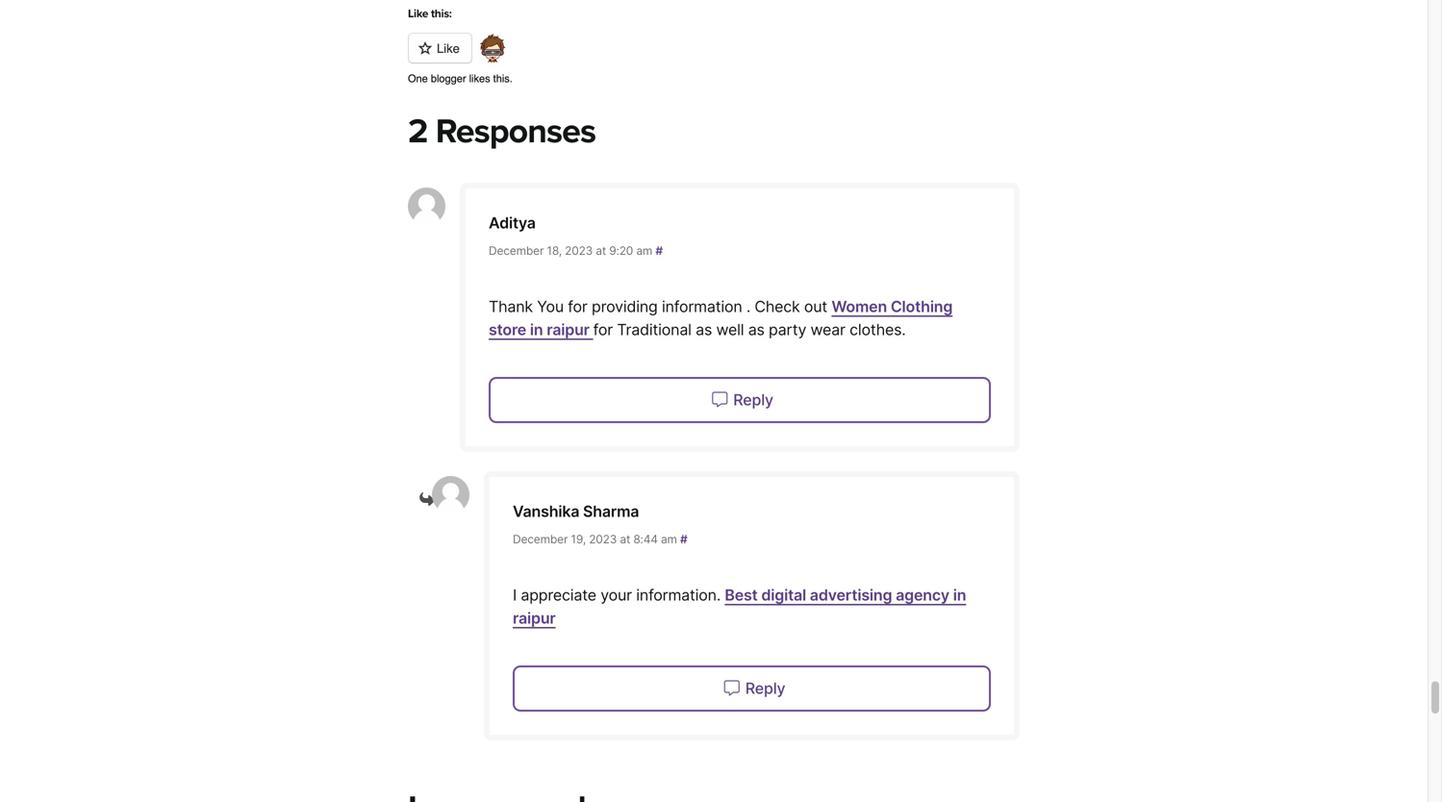 Task type: describe. For each thing, give the bounding box(es) containing it.
reply for women
[[734, 391, 774, 409]]

0 vertical spatial for
[[568, 297, 588, 316]]

appreciate
[[521, 586, 597, 605]]

women clothing store in raipur link
[[489, 297, 953, 339]]

women
[[832, 297, 887, 316]]

store
[[489, 320, 526, 339]]

information.
[[636, 586, 721, 605]]

am for information.
[[661, 532, 677, 546]]

9:20
[[609, 244, 633, 258]]

sharma
[[583, 502, 639, 521]]

best
[[725, 586, 758, 605]]

thank you for providing information . check out
[[489, 297, 832, 316]]

traditional
[[617, 320, 692, 339]]

# link for providing
[[656, 244, 663, 258]]

# link for information.
[[680, 532, 688, 546]]

best digital advertising agency in raipur link
[[513, 586, 967, 628]]

18,
[[547, 244, 562, 258]]

reply link for providing
[[489, 377, 991, 423]]

this:
[[431, 7, 452, 21]]

wear
[[811, 320, 846, 339]]

best digital advertising agency in raipur
[[513, 586, 967, 628]]

party
[[769, 320, 807, 339]]

december for aditya
[[489, 244, 544, 258]]

2
[[408, 111, 428, 152]]

raipur inside women clothing store in raipur
[[547, 320, 590, 339]]

1 vertical spatial for
[[593, 320, 613, 339]]

well
[[716, 320, 744, 339]]

vanshika
[[513, 502, 580, 521]]

vanshika sharma
[[513, 502, 639, 521]]

like this:
[[408, 7, 452, 21]]

in inside women clothing store in raipur
[[530, 320, 543, 339]]

reply link for information.
[[513, 666, 991, 712]]

at for providing
[[596, 244, 606, 258]]

out
[[804, 297, 828, 316]]

8:44
[[634, 532, 658, 546]]

clothing
[[891, 297, 953, 316]]

clothes.
[[850, 320, 906, 339]]

# for information.
[[680, 532, 688, 546]]



Task type: locate. For each thing, give the bounding box(es) containing it.
reply link down well
[[489, 377, 991, 423]]

0 vertical spatial 2023
[[565, 244, 593, 258]]

2 responses
[[408, 111, 596, 152]]

as down information
[[696, 320, 712, 339]]

your
[[601, 586, 632, 605]]

raipur inside best digital advertising agency in raipur
[[513, 609, 556, 628]]

1 vertical spatial am
[[661, 532, 677, 546]]

as down .
[[748, 320, 765, 339]]

check
[[755, 297, 800, 316]]

1 horizontal spatial am
[[661, 532, 677, 546]]

0 horizontal spatial am
[[636, 244, 653, 258]]

providing
[[592, 297, 658, 316]]

thank
[[489, 297, 533, 316]]

0 vertical spatial reply link
[[489, 377, 991, 423]]

2023 for aditya
[[565, 244, 593, 258]]

you
[[537, 297, 564, 316]]

december
[[489, 244, 544, 258], [513, 532, 568, 546]]

am
[[636, 244, 653, 258], [661, 532, 677, 546]]

responses
[[436, 111, 596, 152]]

am for providing
[[636, 244, 653, 258]]

advertising
[[810, 586, 892, 605]]

raipur down i
[[513, 609, 556, 628]]

at left 8:44
[[620, 532, 630, 546]]

2023
[[565, 244, 593, 258], [589, 532, 617, 546]]

1 horizontal spatial # link
[[680, 532, 688, 546]]

at for information.
[[620, 532, 630, 546]]

0 horizontal spatial at
[[596, 244, 606, 258]]

for down providing
[[593, 320, 613, 339]]

information
[[662, 297, 743, 316]]

december down aditya
[[489, 244, 544, 258]]

0 horizontal spatial # link
[[656, 244, 663, 258]]

2023 right 19,
[[589, 532, 617, 546]]

1 horizontal spatial at
[[620, 532, 630, 546]]

# for providing
[[656, 244, 663, 258]]

1 vertical spatial raipur
[[513, 609, 556, 628]]

i appreciate your information.
[[513, 586, 725, 605]]

1 as from the left
[[696, 320, 712, 339]]

in right agency
[[953, 586, 967, 605]]

1 vertical spatial # link
[[680, 532, 688, 546]]

1 vertical spatial december
[[513, 532, 568, 546]]

1 horizontal spatial #
[[680, 532, 688, 546]]

aditya
[[489, 213, 536, 232]]

# link right 8:44
[[680, 532, 688, 546]]

am right 9:20
[[636, 244, 653, 258]]

0 vertical spatial raipur
[[547, 320, 590, 339]]

for traditional as well as party wear clothes.
[[593, 320, 906, 339]]

december 19, 2023    at     8:44 am #
[[513, 532, 688, 546]]

# right 8:44
[[680, 532, 688, 546]]

0 vertical spatial at
[[596, 244, 606, 258]]

reply link down best digital advertising agency in raipur
[[513, 666, 991, 712]]

december 18, 2023    at     9:20 am #
[[489, 244, 663, 258]]

0 vertical spatial december
[[489, 244, 544, 258]]

december down vanshika
[[513, 532, 568, 546]]

i
[[513, 586, 517, 605]]

december for vanshika sharma
[[513, 532, 568, 546]]

0 vertical spatial # link
[[656, 244, 663, 258]]

1 vertical spatial in
[[953, 586, 967, 605]]

reply down best digital advertising agency in raipur link
[[746, 679, 786, 698]]

# link right 9:20
[[656, 244, 663, 258]]

at left 9:20
[[596, 244, 606, 258]]

1 vertical spatial reply
[[746, 679, 786, 698]]

2023 for vanshika sharma
[[589, 532, 617, 546]]

reply link
[[489, 377, 991, 423], [513, 666, 991, 712]]

2 as from the left
[[748, 320, 765, 339]]

1 vertical spatial 2023
[[589, 532, 617, 546]]

agency
[[896, 586, 950, 605]]

in
[[530, 320, 543, 339], [953, 586, 967, 605]]

in down you
[[530, 320, 543, 339]]

1 vertical spatial reply link
[[513, 666, 991, 712]]

2023 right the 18,
[[565, 244, 593, 258]]

19,
[[571, 532, 586, 546]]

0 vertical spatial #
[[656, 244, 663, 258]]

# right 9:20
[[656, 244, 663, 258]]

0 vertical spatial in
[[530, 320, 543, 339]]

for right you
[[568, 297, 588, 316]]

reply down for traditional as well as party wear clothes.
[[734, 391, 774, 409]]

am right 8:44
[[661, 532, 677, 546]]

0 horizontal spatial as
[[696, 320, 712, 339]]

0 horizontal spatial for
[[568, 297, 588, 316]]

0 horizontal spatial #
[[656, 244, 663, 258]]

reply
[[734, 391, 774, 409], [746, 679, 786, 698]]

0 vertical spatial reply
[[734, 391, 774, 409]]

in inside best digital advertising agency in raipur
[[953, 586, 967, 605]]

1 vertical spatial #
[[680, 532, 688, 546]]

# link
[[656, 244, 663, 258], [680, 532, 688, 546]]

1 vertical spatial at
[[620, 532, 630, 546]]

raipur down you
[[547, 320, 590, 339]]

0 vertical spatial am
[[636, 244, 653, 258]]

digital
[[762, 586, 806, 605]]

1 horizontal spatial as
[[748, 320, 765, 339]]

0 horizontal spatial in
[[530, 320, 543, 339]]

1 horizontal spatial in
[[953, 586, 967, 605]]

reply for best
[[746, 679, 786, 698]]

1 horizontal spatial for
[[593, 320, 613, 339]]

at
[[596, 244, 606, 258], [620, 532, 630, 546]]

.
[[747, 297, 751, 316]]

like
[[408, 7, 428, 21]]

#
[[656, 244, 663, 258], [680, 532, 688, 546]]

for
[[568, 297, 588, 316], [593, 320, 613, 339]]

raipur
[[547, 320, 590, 339], [513, 609, 556, 628]]

as
[[696, 320, 712, 339], [748, 320, 765, 339]]

women clothing store in raipur
[[489, 297, 953, 339]]



Task type: vqa. For each thing, say whether or not it's contained in the screenshot.
reply
yes



